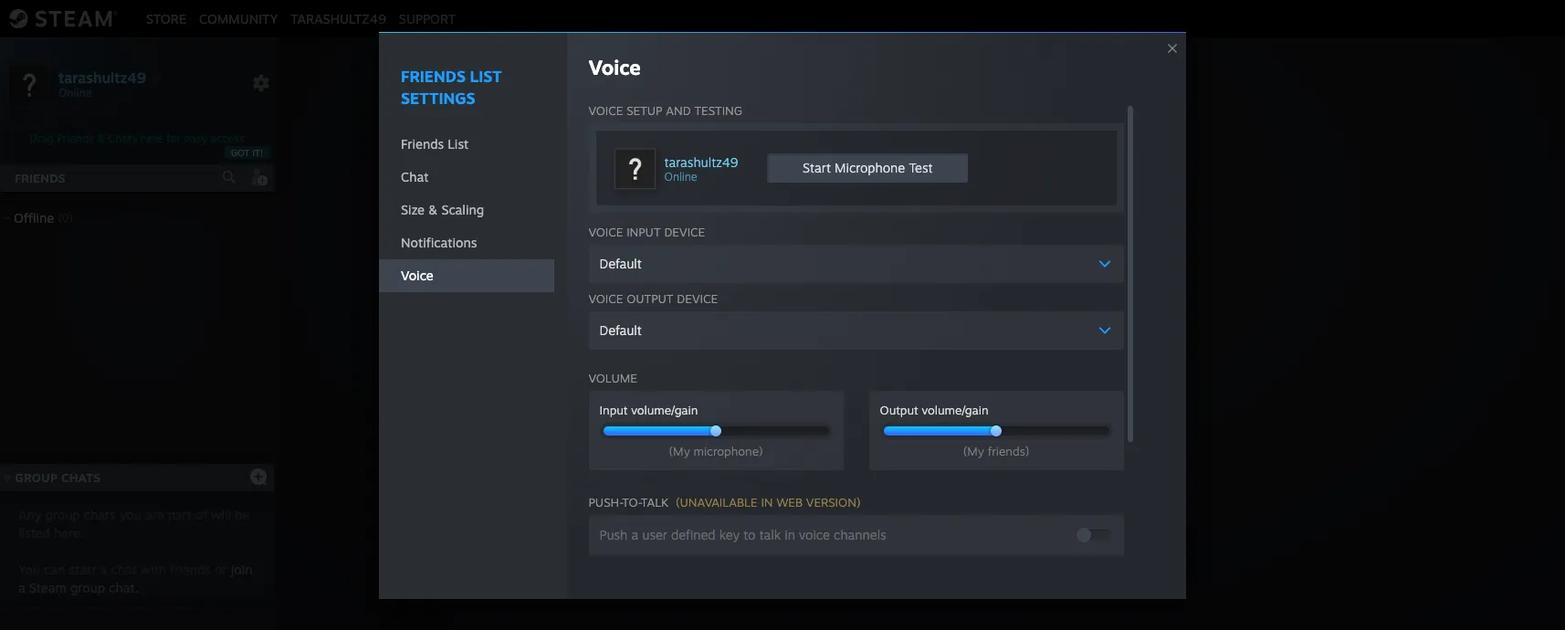 Task type: locate. For each thing, give the bounding box(es) containing it.
to-
[[622, 494, 641, 509]]

2 default from the top
[[600, 322, 642, 337]]

0 vertical spatial talk
[[641, 494, 668, 509]]

default down voice input device
[[600, 255, 642, 271]]

testing
[[694, 103, 742, 117]]

&
[[97, 131, 105, 145], [428, 201, 438, 217]]

to right key
[[744, 526, 756, 542]]

0 vertical spatial default
[[600, 255, 642, 271]]

push
[[600, 526, 628, 542]]

1 vertical spatial chat
[[957, 343, 989, 362]]

friends down drag
[[15, 171, 66, 185]]

group up here.
[[45, 507, 80, 522]]

and
[[666, 103, 691, 117]]

1 horizontal spatial list
[[470, 66, 502, 85]]

tarashultz49 left 'support'
[[291, 11, 386, 26]]

talk
[[641, 494, 668, 509], [759, 526, 781, 542]]

steam
[[29, 580, 67, 595]]

1 vertical spatial group
[[15, 470, 58, 485]]

can
[[44, 562, 65, 577]]

scaling
[[441, 201, 484, 217]]

friends right drag
[[57, 131, 94, 145]]

any group chats you are part of will be listed here.
[[18, 507, 250, 541]]

voice down voice input device
[[589, 291, 623, 305]]

group
[[45, 507, 80, 522], [70, 580, 105, 595]]

friends up settings
[[401, 66, 466, 85]]

any
[[18, 507, 42, 522]]

tarashultz49 online
[[664, 154, 738, 183]]

volume
[[589, 370, 637, 385]]

chat up 'size' at the top of the page
[[401, 168, 429, 184]]

volume/gain
[[631, 402, 698, 417], [922, 402, 989, 417]]

2 vertical spatial tarashultz49
[[664, 154, 738, 169]]

(my left the friends)
[[963, 443, 984, 458]]

(my left microphone)
[[669, 443, 690, 458]]

group
[[911, 343, 953, 362], [15, 470, 58, 485]]

device
[[664, 224, 705, 239], [677, 291, 718, 305]]

0 vertical spatial or
[[893, 343, 907, 362]]

chat.
[[109, 580, 138, 595]]

push-
[[589, 494, 622, 509]]

voice input device
[[589, 224, 705, 239]]

voice for setup
[[589, 103, 623, 117]]

web
[[777, 494, 803, 509]]

online
[[664, 169, 697, 183]]

(my microphone)
[[669, 443, 763, 458]]

device for voice input device
[[664, 224, 705, 239]]

0 horizontal spatial in
[[761, 494, 773, 509]]

test
[[909, 159, 933, 175]]

voice
[[589, 54, 641, 79], [589, 103, 623, 117], [589, 224, 623, 239], [401, 267, 433, 283], [589, 291, 623, 305]]

2 (my from the left
[[963, 443, 984, 458]]

a down you
[[18, 580, 25, 595]]

tarashultz49
[[291, 11, 386, 26], [58, 68, 146, 86], [664, 154, 738, 169]]

start microphone test button
[[767, 153, 968, 182]]

or
[[893, 343, 907, 362], [215, 562, 227, 577]]

size & scaling
[[401, 201, 484, 217]]

group inside join a steam group chat.
[[70, 580, 105, 595]]

0 vertical spatial device
[[664, 224, 705, 239]]

1 vertical spatial tarashultz49
[[58, 68, 146, 86]]

to left start!
[[993, 343, 1007, 362]]

chats left here
[[108, 131, 137, 145]]

1 horizontal spatial chat
[[957, 343, 989, 362]]

voice up voice output device on the top of page
[[589, 224, 623, 239]]

0 horizontal spatial volume/gain
[[631, 402, 698, 417]]

a left the user
[[631, 526, 638, 542]]

1 (my from the left
[[669, 443, 690, 458]]

0 vertical spatial list
[[470, 66, 502, 85]]

a for steam
[[18, 580, 25, 595]]

0 horizontal spatial list
[[448, 136, 469, 151]]

1 horizontal spatial tarashultz49
[[291, 11, 386, 26]]

push-to-talk ( unavailable in web version )
[[589, 494, 861, 509]]

friends
[[170, 562, 211, 577]]

1 horizontal spatial talk
[[759, 526, 781, 542]]

0 vertical spatial tarashultz49
[[291, 11, 386, 26]]

(my for (my friends)
[[963, 443, 984, 458]]

setup
[[627, 103, 662, 117]]

default
[[600, 255, 642, 271], [600, 322, 642, 337]]

& right 'size' at the top of the page
[[428, 201, 438, 217]]

list for friends list settings
[[470, 66, 502, 85]]

chat
[[111, 562, 137, 577]]

be
[[235, 507, 250, 522]]

size
[[401, 201, 425, 217]]

collapse chats list image
[[0, 474, 21, 481]]

friends inside friends list settings
[[401, 66, 466, 85]]

talk left (
[[641, 494, 668, 509]]

input up voice output device on the top of page
[[627, 224, 661, 239]]

0 vertical spatial input
[[627, 224, 661, 239]]

version
[[806, 494, 856, 509]]

in
[[761, 494, 773, 509], [785, 526, 795, 542]]

list up settings
[[470, 66, 502, 85]]

1 vertical spatial list
[[448, 136, 469, 151]]

1 vertical spatial group
[[70, 580, 105, 595]]

1 vertical spatial output
[[880, 402, 918, 417]]

voice for output
[[589, 291, 623, 305]]

0 horizontal spatial chat
[[401, 168, 429, 184]]

key
[[719, 526, 740, 542]]

list
[[470, 66, 502, 85], [448, 136, 469, 151]]

1 default from the top
[[600, 255, 642, 271]]

channels
[[834, 526, 886, 542]]

a
[[834, 343, 842, 362], [631, 526, 638, 542], [100, 562, 107, 577], [18, 580, 25, 595]]

to
[[993, 343, 1007, 362], [744, 526, 756, 542]]

chat left start!
[[957, 343, 989, 362]]

input
[[627, 224, 661, 239], [600, 402, 628, 417]]

easy
[[184, 131, 207, 145]]

list down settings
[[448, 136, 469, 151]]

1 vertical spatial default
[[600, 322, 642, 337]]

device down voice input device
[[677, 291, 718, 305]]

list inside friends list settings
[[470, 66, 502, 85]]

in left voice
[[785, 526, 795, 542]]

1 vertical spatial to
[[744, 526, 756, 542]]

a right click
[[834, 343, 842, 362]]

input volume/gain
[[600, 402, 698, 417]]

volume/gain up (my friends)
[[922, 402, 989, 417]]

tarashultz49 down testing
[[664, 154, 738, 169]]

0 vertical spatial group
[[911, 343, 953, 362]]

& left here
[[97, 131, 105, 145]]

(my
[[669, 443, 690, 458], [963, 443, 984, 458]]

output
[[627, 291, 673, 305], [880, 402, 918, 417]]

or right friend at the right
[[893, 343, 907, 362]]

group down start
[[70, 580, 105, 595]]

1 horizontal spatial (my
[[963, 443, 984, 458]]

0 horizontal spatial (my
[[669, 443, 690, 458]]

0 horizontal spatial talk
[[641, 494, 668, 509]]

or left join on the bottom left of page
[[215, 562, 227, 577]]

0 horizontal spatial tarashultz49
[[58, 68, 146, 86]]

1 horizontal spatial in
[[785, 526, 795, 542]]

join a steam group chat. link
[[18, 562, 253, 595]]

1 vertical spatial chats
[[61, 470, 101, 485]]

2 volume/gain from the left
[[922, 402, 989, 417]]

0 horizontal spatial group
[[15, 470, 58, 485]]

output down voice input device
[[627, 291, 673, 305]]

1 vertical spatial or
[[215, 562, 227, 577]]

input down "volume"
[[600, 402, 628, 417]]

output down click a friend or group chat to start!
[[880, 402, 918, 417]]

0 vertical spatial output
[[627, 291, 673, 305]]

chat
[[401, 168, 429, 184], [957, 343, 989, 362]]

volume/gain down "volume"
[[631, 402, 698, 417]]

are
[[145, 507, 164, 522]]

tarashultz49 link
[[284, 11, 393, 26]]

notifications
[[401, 234, 477, 250]]

group up 'any'
[[15, 470, 58, 485]]

friends down settings
[[401, 136, 444, 151]]

(
[[676, 494, 680, 509]]

0 vertical spatial in
[[761, 494, 773, 509]]

click a friend or group chat to start!
[[797, 343, 1047, 362]]

tarashultz49 up drag friends & chats here for easy access at the top of the page
[[58, 68, 146, 86]]

a for user
[[631, 526, 638, 542]]

voice up setup
[[589, 54, 641, 79]]

talk down web
[[759, 526, 781, 542]]

chats
[[108, 131, 137, 145], [61, 470, 101, 485]]

0 vertical spatial group
[[45, 507, 80, 522]]

group up output volume/gain
[[911, 343, 953, 362]]

create a group chat image
[[249, 467, 268, 485]]

1 vertical spatial talk
[[759, 526, 781, 542]]

1 vertical spatial device
[[677, 291, 718, 305]]

default down voice output device on the top of page
[[600, 322, 642, 337]]

1 volume/gain from the left
[[631, 402, 698, 417]]

in left web
[[761, 494, 773, 509]]

friends list
[[401, 136, 469, 151]]

unavailable
[[680, 494, 758, 509]]

a for friend
[[834, 343, 842, 362]]

2 horizontal spatial tarashultz49
[[664, 154, 738, 169]]

device down online
[[664, 224, 705, 239]]

chats up chats
[[61, 470, 101, 485]]

(my for (my microphone)
[[669, 443, 690, 458]]

0 horizontal spatial output
[[627, 291, 673, 305]]

0 vertical spatial &
[[97, 131, 105, 145]]

friends
[[401, 66, 466, 85], [57, 131, 94, 145], [401, 136, 444, 151], [15, 171, 66, 185]]

0 vertical spatial chats
[[108, 131, 137, 145]]

add a friend image
[[248, 167, 268, 187]]

1 horizontal spatial volume/gain
[[922, 402, 989, 417]]

default for input
[[600, 255, 642, 271]]

a inside join a steam group chat.
[[18, 580, 25, 595]]

voice left setup
[[589, 103, 623, 117]]

you can start a chat with friends or
[[18, 562, 231, 577]]

0 horizontal spatial or
[[215, 562, 227, 577]]

1 horizontal spatial &
[[428, 201, 438, 217]]

1 horizontal spatial to
[[993, 343, 1007, 362]]



Task type: vqa. For each thing, say whether or not it's contained in the screenshot.
user's a
yes



Task type: describe. For each thing, give the bounding box(es) containing it.
microphone)
[[694, 443, 763, 458]]

click
[[797, 343, 830, 362]]

drag
[[30, 131, 54, 145]]

)
[[856, 494, 861, 509]]

voice for input
[[589, 224, 623, 239]]

1 vertical spatial input
[[600, 402, 628, 417]]

1 horizontal spatial chats
[[108, 131, 137, 145]]

start microphone test
[[803, 159, 933, 175]]

store link
[[140, 11, 193, 26]]

voice
[[799, 526, 830, 542]]

1 vertical spatial &
[[428, 201, 438, 217]]

settings
[[401, 88, 476, 107]]

push a user defined key to talk in voice channels
[[600, 526, 886, 542]]

microphone
[[835, 159, 905, 175]]

chats
[[84, 507, 116, 522]]

defined
[[671, 526, 716, 542]]

community link
[[193, 11, 284, 26]]

a left chat
[[100, 562, 107, 577]]

1 horizontal spatial or
[[893, 343, 907, 362]]

device for voice output device
[[677, 291, 718, 305]]

output volume/gain
[[880, 402, 989, 417]]

join
[[231, 562, 253, 577]]

voice down notifications
[[401, 267, 433, 283]]

group inside any group chats you are part of will be listed here.
[[45, 507, 80, 522]]

list for friends list
[[448, 136, 469, 151]]

drag friends & chats here for easy access
[[30, 131, 244, 145]]

0 horizontal spatial to
[[744, 526, 756, 542]]

friends for friends
[[15, 171, 66, 185]]

friends list settings
[[401, 66, 502, 107]]

you
[[18, 562, 40, 577]]

group chats
[[15, 470, 101, 485]]

will
[[211, 507, 231, 522]]

default for output
[[600, 322, 642, 337]]

friends for friends list
[[401, 136, 444, 151]]

start
[[803, 159, 831, 175]]

friend
[[846, 343, 889, 362]]

volume/gain for output volume/gain
[[922, 402, 989, 417]]

of
[[195, 507, 208, 522]]

support link
[[393, 11, 462, 26]]

part
[[168, 507, 192, 522]]

here
[[140, 131, 163, 145]]

manage friends list settings image
[[252, 74, 270, 92]]

0 horizontal spatial &
[[97, 131, 105, 145]]

user
[[642, 526, 667, 542]]

voice setup and testing
[[589, 103, 742, 117]]

you
[[120, 507, 142, 522]]

here.
[[54, 525, 84, 541]]

search my friends list image
[[221, 169, 237, 185]]

0 horizontal spatial chats
[[61, 470, 101, 485]]

access
[[210, 131, 244, 145]]

join a steam group chat.
[[18, 562, 253, 595]]

friends for friends list settings
[[401, 66, 466, 85]]

start!
[[1011, 343, 1047, 362]]

support
[[399, 11, 456, 26]]

1 vertical spatial in
[[785, 526, 795, 542]]

for
[[166, 131, 181, 145]]

1 horizontal spatial group
[[911, 343, 953, 362]]

listed
[[18, 525, 50, 541]]

0 vertical spatial to
[[993, 343, 1007, 362]]

friends)
[[988, 443, 1030, 458]]

store
[[146, 11, 186, 26]]

(my friends)
[[963, 443, 1030, 458]]

community
[[199, 11, 278, 26]]

start
[[69, 562, 96, 577]]

with
[[141, 562, 166, 577]]

volume/gain for input volume/gain
[[631, 402, 698, 417]]

0 vertical spatial chat
[[401, 168, 429, 184]]

offline
[[14, 210, 54, 226]]

voice output device
[[589, 291, 718, 305]]

1 horizontal spatial output
[[880, 402, 918, 417]]



